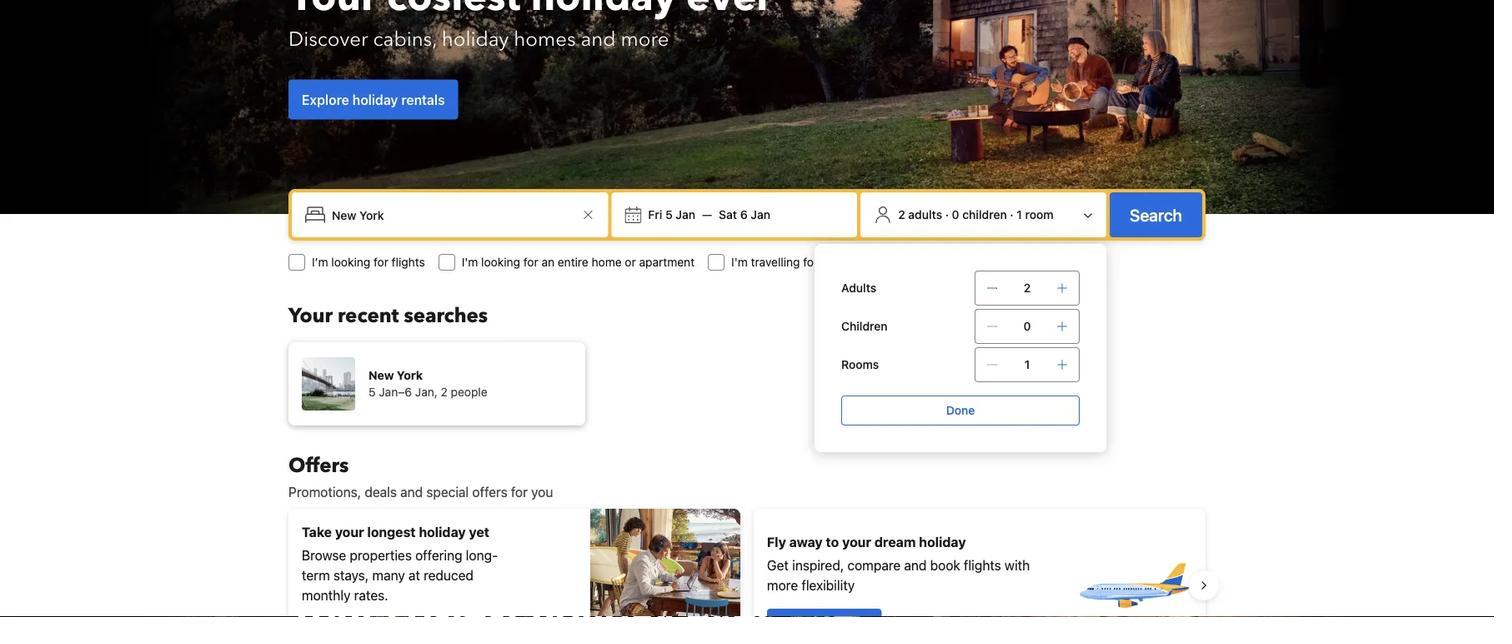 Task type: vqa. For each thing, say whether or not it's contained in the screenshot.
the 345 feet²
no



Task type: locate. For each thing, give the bounding box(es) containing it.
rates.
[[354, 588, 388, 604]]

holiday left homes
[[442, 26, 509, 53]]

your
[[335, 525, 364, 541], [842, 535, 871, 551]]

2 · from the left
[[1010, 208, 1014, 222]]

explore
[[302, 92, 349, 108]]

properties
[[350, 548, 412, 564]]

fri 5 jan — sat 6 jan
[[648, 208, 770, 222]]

1 horizontal spatial i'm
[[731, 256, 748, 269]]

for left you
[[511, 485, 528, 501]]

1 vertical spatial and
[[400, 485, 423, 501]]

0 horizontal spatial i'm
[[462, 256, 478, 269]]

holiday inside take your longest holiday yet browse properties offering long- term stays, many at reduced monthly rates.
[[419, 525, 466, 541]]

1 horizontal spatial 1
[[1024, 358, 1030, 372]]

2 horizontal spatial 2
[[1024, 281, 1031, 295]]

search button
[[1110, 193, 1202, 238]]

0 horizontal spatial 5
[[369, 386, 376, 399]]

1 vertical spatial more
[[767, 578, 798, 594]]

region
[[275, 503, 1219, 618]]

holiday inside fly away to your dream holiday get inspired, compare and book flights with more flexibility
[[919, 535, 966, 551]]

for for an
[[523, 256, 538, 269]]

take your longest holiday yet image
[[590, 509, 740, 618]]

for for work
[[803, 256, 818, 269]]

0 horizontal spatial looking
[[331, 256, 370, 269]]

away
[[789, 535, 823, 551]]

people
[[451, 386, 487, 399]]

2 for 2 adults · 0 children · 1 room
[[898, 208, 905, 222]]

and inside the offers promotions, deals and special offers for you
[[400, 485, 423, 501]]

jan right 6
[[751, 208, 770, 222]]

0 horizontal spatial 0
[[952, 208, 959, 222]]

0 horizontal spatial more
[[621, 26, 669, 53]]

for inside the offers promotions, deals and special offers for you
[[511, 485, 528, 501]]

1 vertical spatial flights
[[964, 558, 1001, 574]]

i'm down where are you going? field
[[462, 256, 478, 269]]

2 right the jan,
[[441, 386, 448, 399]]

dream
[[874, 535, 916, 551]]

your right take
[[335, 525, 364, 541]]

offering
[[415, 548, 462, 564]]

holiday up offering
[[419, 525, 466, 541]]

flights up "your recent searches"
[[392, 256, 425, 269]]

0 horizontal spatial your
[[335, 525, 364, 541]]

2 i'm from the left
[[731, 256, 748, 269]]

promotions,
[[288, 485, 361, 501]]

or
[[625, 256, 636, 269]]

entire
[[558, 256, 588, 269]]

2 vertical spatial 2
[[441, 386, 448, 399]]

1 horizontal spatial 0
[[1023, 320, 1031, 334]]

for
[[374, 256, 388, 269], [523, 256, 538, 269], [803, 256, 818, 269], [511, 485, 528, 501]]

holiday
[[442, 26, 509, 53], [352, 92, 398, 108], [419, 525, 466, 541], [919, 535, 966, 551]]

0
[[952, 208, 959, 222], [1023, 320, 1031, 334]]

and left book
[[904, 558, 927, 574]]

1 horizontal spatial more
[[767, 578, 798, 594]]

1 vertical spatial 1
[[1024, 358, 1030, 372]]

1 horizontal spatial jan
[[751, 208, 770, 222]]

jan
[[676, 208, 695, 222], [751, 208, 770, 222]]

fly
[[767, 535, 786, 551]]

new york 5 jan–6 jan, 2 people
[[369, 369, 487, 399]]

i'm
[[462, 256, 478, 269], [731, 256, 748, 269]]

0 horizontal spatial and
[[400, 485, 423, 501]]

1 horizontal spatial ·
[[1010, 208, 1014, 222]]

room
[[1025, 208, 1054, 222]]

0 horizontal spatial ·
[[945, 208, 949, 222]]

2 down room
[[1024, 281, 1031, 295]]

6
[[740, 208, 748, 222]]

0 vertical spatial and
[[581, 26, 616, 53]]

0 horizontal spatial flights
[[392, 256, 425, 269]]

2 horizontal spatial and
[[904, 558, 927, 574]]

home
[[592, 256, 622, 269]]

for left an
[[523, 256, 538, 269]]

and inside fly away to your dream holiday get inspired, compare and book flights with more flexibility
[[904, 558, 927, 574]]

and right homes
[[581, 26, 616, 53]]

1 vertical spatial 2
[[1024, 281, 1031, 295]]

with
[[1005, 558, 1030, 574]]

long-
[[466, 548, 498, 564]]

looking
[[331, 256, 370, 269], [481, 256, 520, 269]]

jan left —
[[676, 208, 695, 222]]

2 adults · 0 children · 1 room
[[898, 208, 1054, 222]]

jan,
[[415, 386, 438, 399]]

for up "your recent searches"
[[374, 256, 388, 269]]

looking right i'm at the top of the page
[[331, 256, 370, 269]]

0 vertical spatial 2
[[898, 208, 905, 222]]

0 vertical spatial 1
[[1017, 208, 1022, 222]]

0 vertical spatial 0
[[952, 208, 959, 222]]

i'm looking for an entire home or apartment
[[462, 256, 695, 269]]

1 looking from the left
[[331, 256, 370, 269]]

compare
[[847, 558, 901, 574]]

jan–6
[[379, 386, 412, 399]]

2 looking from the left
[[481, 256, 520, 269]]

more
[[621, 26, 669, 53], [767, 578, 798, 594]]

2 left adults on the right of the page
[[898, 208, 905, 222]]

rentals
[[401, 92, 445, 108]]

1 horizontal spatial looking
[[481, 256, 520, 269]]

adults
[[841, 281, 876, 295]]

5
[[665, 208, 673, 222], [369, 386, 376, 399]]

i'm left travelling on the top right of the page
[[731, 256, 748, 269]]

0 horizontal spatial jan
[[676, 208, 695, 222]]

searches
[[404, 302, 488, 330]]

take
[[302, 525, 332, 541]]

monthly
[[302, 588, 351, 604]]

children
[[841, 320, 888, 334]]

and right deals
[[400, 485, 423, 501]]

1 horizontal spatial 2
[[898, 208, 905, 222]]

5 right fri
[[665, 208, 673, 222]]

1 inside 'button'
[[1017, 208, 1022, 222]]

1 horizontal spatial 5
[[665, 208, 673, 222]]

search
[[1130, 205, 1182, 225]]

yet
[[469, 525, 489, 541]]

and
[[581, 26, 616, 53], [400, 485, 423, 501], [904, 558, 927, 574]]

· right children
[[1010, 208, 1014, 222]]

flights left 'with' at the right
[[964, 558, 1001, 574]]

0 vertical spatial flights
[[392, 256, 425, 269]]

1 jan from the left
[[676, 208, 695, 222]]

5 down the new
[[369, 386, 376, 399]]

apartment
[[639, 256, 695, 269]]

1 up 'done' button
[[1024, 358, 1030, 372]]

2 vertical spatial and
[[904, 558, 927, 574]]

2 inside 'button'
[[898, 208, 905, 222]]

0 vertical spatial more
[[621, 26, 669, 53]]

1 vertical spatial 5
[[369, 386, 376, 399]]

homes
[[514, 26, 576, 53]]

inspired,
[[792, 558, 844, 574]]

2
[[898, 208, 905, 222], [1024, 281, 1031, 295], [441, 386, 448, 399]]

holiday up book
[[919, 535, 966, 551]]

1 left room
[[1017, 208, 1022, 222]]

1 horizontal spatial your
[[842, 535, 871, 551]]

1 i'm from the left
[[462, 256, 478, 269]]

for left work
[[803, 256, 818, 269]]

deals
[[365, 485, 397, 501]]

1 · from the left
[[945, 208, 949, 222]]

discover cabins, holiday homes and more
[[288, 26, 669, 53]]

term
[[302, 568, 330, 584]]

· right adults on the right of the page
[[945, 208, 949, 222]]

·
[[945, 208, 949, 222], [1010, 208, 1014, 222]]

your right to
[[842, 535, 871, 551]]

looking left an
[[481, 256, 520, 269]]

0 horizontal spatial 2
[[441, 386, 448, 399]]

1 vertical spatial 0
[[1023, 320, 1031, 334]]

new
[[369, 369, 394, 383]]

1 horizontal spatial flights
[[964, 558, 1001, 574]]

2 adults · 0 children · 1 room button
[[867, 199, 1100, 231]]

fly away to your dream holiday get inspired, compare and book flights with more flexibility
[[767, 535, 1030, 594]]

cabins,
[[373, 26, 437, 53]]

1
[[1017, 208, 1022, 222], [1024, 358, 1030, 372]]

0 horizontal spatial 1
[[1017, 208, 1022, 222]]

flights
[[392, 256, 425, 269], [964, 558, 1001, 574]]

take your longest holiday yet browse properties offering long- term stays, many at reduced monthly rates.
[[302, 525, 498, 604]]

holiday left rentals
[[352, 92, 398, 108]]



Task type: describe. For each thing, give the bounding box(es) containing it.
0 vertical spatial 5
[[665, 208, 673, 222]]

longest
[[367, 525, 416, 541]]

i'm travelling for work
[[731, 256, 847, 269]]

flights inside fly away to your dream holiday get inspired, compare and book flights with more flexibility
[[964, 558, 1001, 574]]

your inside fly away to your dream holiday get inspired, compare and book flights with more flexibility
[[842, 535, 871, 551]]

special
[[426, 485, 469, 501]]

get
[[767, 558, 789, 574]]

more inside fly away to your dream holiday get inspired, compare and book flights with more flexibility
[[767, 578, 798, 594]]

book
[[930, 558, 960, 574]]

an
[[541, 256, 554, 269]]

your inside take your longest holiday yet browse properties offering long- term stays, many at reduced monthly rates.
[[335, 525, 364, 541]]

explore holiday rentals link
[[288, 80, 458, 120]]

offers
[[288, 452, 349, 480]]

recent
[[338, 302, 399, 330]]

your
[[288, 302, 333, 330]]

i'm for i'm looking for an entire home or apartment
[[462, 256, 478, 269]]

offers promotions, deals and special offers for you
[[288, 452, 553, 501]]

fri 5 jan button
[[641, 200, 702, 230]]

you
[[531, 485, 553, 501]]

sat
[[719, 208, 737, 222]]

your recent searches
[[288, 302, 488, 330]]

discover
[[288, 26, 368, 53]]

work
[[821, 256, 847, 269]]

—
[[702, 208, 712, 222]]

for for flights
[[374, 256, 388, 269]]

fly away to your dream holiday image
[[1076, 528, 1192, 618]]

looking for i'm
[[481, 256, 520, 269]]

reduced
[[424, 568, 474, 584]]

stays,
[[333, 568, 369, 584]]

at
[[408, 568, 420, 584]]

many
[[372, 568, 405, 584]]

offers
[[472, 485, 507, 501]]

region containing take your longest holiday yet
[[275, 503, 1219, 618]]

5 inside new york 5 jan–6 jan, 2 people
[[369, 386, 376, 399]]

explore holiday rentals
[[302, 92, 445, 108]]

looking for i'm
[[331, 256, 370, 269]]

i'm for i'm travelling for work
[[731, 256, 748, 269]]

to
[[826, 535, 839, 551]]

rooms
[[841, 358, 879, 372]]

Where are you going? field
[[325, 200, 578, 230]]

0 inside 'button'
[[952, 208, 959, 222]]

2 inside new york 5 jan–6 jan, 2 people
[[441, 386, 448, 399]]

adults
[[908, 208, 942, 222]]

i'm
[[312, 256, 328, 269]]

fri
[[648, 208, 662, 222]]

york
[[397, 369, 423, 383]]

2 for 2
[[1024, 281, 1031, 295]]

browse
[[302, 548, 346, 564]]

flexibility
[[801, 578, 855, 594]]

2 jan from the left
[[751, 208, 770, 222]]

children
[[962, 208, 1007, 222]]

travelling
[[751, 256, 800, 269]]

holiday inside "link"
[[352, 92, 398, 108]]

done
[[946, 404, 975, 418]]

sat 6 jan button
[[712, 200, 777, 230]]

done button
[[841, 396, 1080, 426]]

i'm looking for flights
[[312, 256, 425, 269]]

1 horizontal spatial and
[[581, 26, 616, 53]]



